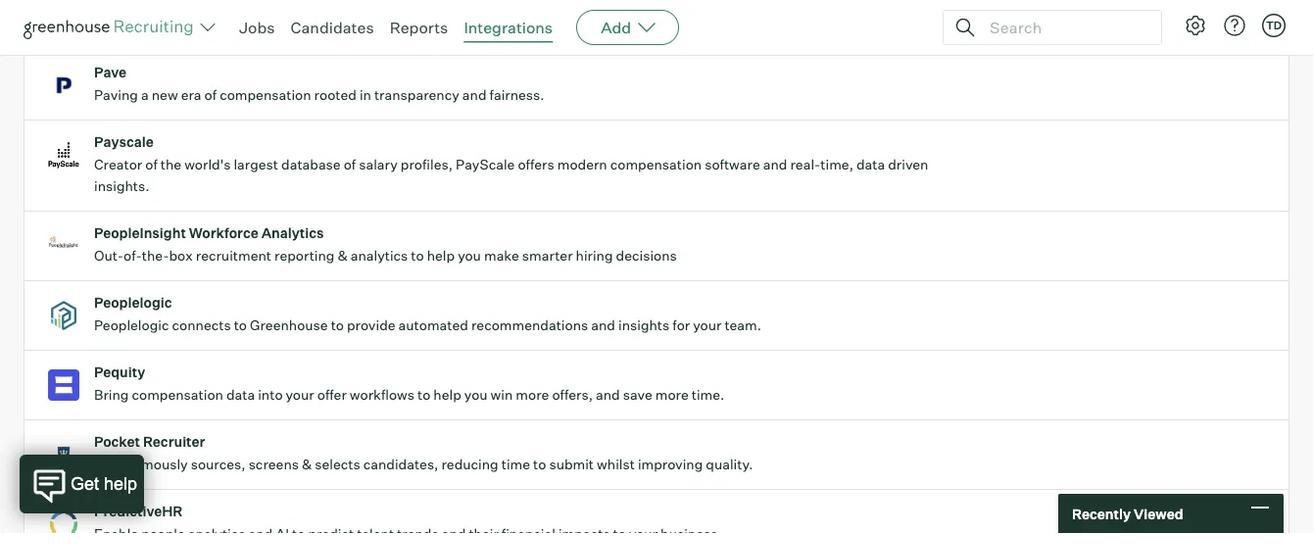 Task type: describe. For each thing, give the bounding box(es) containing it.
new
[[152, 86, 178, 104]]

into
[[258, 386, 283, 404]]

integrations link
[[464, 18, 553, 37]]

predictivehr link
[[25, 490, 1289, 533]]

to inside param.ai is ai-enabled recruitment solution which helps you to shortlist, screen and schedule applicants without any manual intervention.
[[480, 0, 493, 12]]

for
[[673, 317, 690, 334]]

of-
[[123, 247, 142, 264]]

database
[[281, 156, 341, 173]]

add button
[[576, 10, 679, 45]]

which
[[375, 0, 413, 12]]

submit
[[549, 456, 594, 473]]

configure image
[[1184, 14, 1208, 37]]

profiles,
[[401, 156, 453, 173]]

driven
[[888, 156, 929, 173]]

param.ai
[[94, 0, 151, 12]]

recruiter
[[143, 433, 205, 451]]

without
[[761, 0, 810, 12]]

offers,
[[552, 386, 593, 404]]

help inside pequity bring compensation data into your offer workflows to help you win more offers, and save more time.
[[434, 386, 461, 404]]

reducing
[[441, 456, 499, 473]]

& inside peopleinsight workforce analytics out-of-the-box recruitment reporting & analytics to help you make smarter hiring decisions
[[338, 247, 348, 264]]

param.ai is ai-enabled recruitment solution which helps you to shortlist, screen and schedule applicants without any manual intervention.
[[94, 0, 886, 34]]

and inside peoplelogic peoplelogic connects to greenhouse to provide automated recommendations and insights for your team.
[[591, 317, 616, 334]]

recruitment inside peopleinsight workforce analytics out-of-the-box recruitment reporting & analytics to help you make smarter hiring decisions
[[196, 247, 271, 264]]

to right connects on the left bottom
[[234, 317, 247, 334]]

save
[[623, 386, 652, 404]]

provide
[[347, 317, 396, 334]]

make
[[484, 247, 519, 264]]

workflows
[[350, 386, 415, 404]]

td
[[1266, 19, 1282, 32]]

jobs link
[[239, 18, 275, 37]]

and inside pave paving a new era of compensation rooted in transparency and fairness.
[[462, 86, 487, 104]]

salary
[[359, 156, 398, 173]]

pave
[[94, 64, 127, 81]]

payscale
[[456, 156, 515, 173]]

selects
[[315, 456, 360, 473]]

you inside param.ai is ai-enabled recruitment solution which helps you to shortlist, screen and schedule applicants without any manual intervention.
[[454, 0, 477, 12]]

2 more from the left
[[655, 386, 689, 404]]

0 horizontal spatial of
[[145, 156, 158, 173]]

is
[[154, 0, 165, 12]]

compensation inside payscale creator of the world's largest database of salary profiles, payscale offers modern compensation software and real-time, data driven insights.
[[610, 156, 702, 173]]

jobs
[[239, 18, 275, 37]]

2 horizontal spatial of
[[344, 156, 356, 173]]

hiring
[[576, 247, 613, 264]]

a
[[141, 86, 149, 104]]

param.ai is ai-enabled recruitment solution which helps you to shortlist, screen and schedule applicants without any manual intervention. link
[[25, 0, 1289, 51]]

transparency
[[374, 86, 460, 104]]

bring
[[94, 386, 129, 404]]

software
[[705, 156, 760, 173]]

pave paving a new era of compensation rooted in transparency and fairness.
[[94, 64, 545, 104]]

analytics
[[261, 225, 324, 242]]

reports
[[390, 18, 448, 37]]

shortlist,
[[496, 0, 554, 12]]

your inside peoplelogic peoplelogic connects to greenhouse to provide automated recommendations and insights for your team.
[[693, 317, 722, 334]]

screen
[[557, 0, 600, 12]]

payscale
[[94, 133, 154, 151]]

time,
[[821, 156, 854, 173]]

recently
[[1072, 505, 1131, 522]]

greenhouse recruiting image
[[24, 16, 200, 39]]

autonomously
[[94, 456, 188, 473]]

candidates link
[[291, 18, 374, 37]]

workforce
[[189, 225, 258, 242]]

offers
[[518, 156, 554, 173]]

insights.
[[94, 178, 150, 195]]

real-
[[790, 156, 821, 173]]

the
[[161, 156, 181, 173]]

recruitment inside param.ai is ai-enabled recruitment solution which helps you to shortlist, screen and schedule applicants without any manual intervention.
[[242, 0, 318, 12]]

compensation inside pave paving a new era of compensation rooted in transparency and fairness.
[[220, 86, 311, 104]]

1 peoplelogic from the top
[[94, 294, 172, 311]]

to inside pocket recruiter autonomously sources, screens & selects candidates, reducing time to submit whilst improving quality.
[[533, 456, 546, 473]]

peoplelogic peoplelogic connects to greenhouse to provide automated recommendations and insights for your team.
[[94, 294, 762, 334]]

recommendations
[[471, 317, 588, 334]]

solution
[[321, 0, 372, 12]]

out-
[[94, 247, 123, 264]]

era
[[181, 86, 201, 104]]

connects
[[172, 317, 231, 334]]

help inside peopleinsight workforce analytics out-of-the-box recruitment reporting & analytics to help you make smarter hiring decisions
[[427, 247, 455, 264]]

largest
[[234, 156, 278, 173]]



Task type: vqa. For each thing, say whether or not it's contained in the screenshot.
the right your
yes



Task type: locate. For each thing, give the bounding box(es) containing it.
data inside payscale creator of the world's largest database of salary profiles, payscale offers modern compensation software and real-time, data driven insights.
[[857, 156, 885, 173]]

analytics
[[351, 247, 408, 264]]

box
[[169, 247, 193, 264]]

schedule
[[630, 0, 688, 12]]

1 vertical spatial you
[[458, 247, 481, 264]]

0 vertical spatial recruitment
[[242, 0, 318, 12]]

and inside param.ai is ai-enabled recruitment solution which helps you to shortlist, screen and schedule applicants without any manual intervention.
[[603, 0, 627, 12]]

more right win at the bottom left
[[516, 386, 549, 404]]

of left the
[[145, 156, 158, 173]]

fairness.
[[490, 86, 545, 104]]

whilst
[[597, 456, 635, 473]]

2 peoplelogic from the top
[[94, 317, 169, 334]]

& left selects
[[302, 456, 312, 473]]

data inside pequity bring compensation data into your offer workflows to help you win more offers, and save more time.
[[226, 386, 255, 404]]

1 vertical spatial peoplelogic
[[94, 317, 169, 334]]

and left 'fairness.'
[[462, 86, 487, 104]]

help
[[427, 247, 455, 264], [434, 386, 461, 404]]

of right era
[[204, 86, 217, 104]]

your right for
[[693, 317, 722, 334]]

more
[[516, 386, 549, 404], [655, 386, 689, 404]]

0 vertical spatial &
[[338, 247, 348, 264]]

time.
[[692, 386, 725, 404]]

2 vertical spatial compensation
[[132, 386, 223, 404]]

1 vertical spatial data
[[226, 386, 255, 404]]

pequity
[[94, 364, 145, 381]]

quality.
[[706, 456, 753, 473]]

compensation
[[220, 86, 311, 104], [610, 156, 702, 173], [132, 386, 223, 404]]

and inside payscale creator of the world's largest database of salary profiles, payscale offers modern compensation software and real-time, data driven insights.
[[763, 156, 787, 173]]

Search text field
[[985, 13, 1144, 42]]

data right time,
[[857, 156, 885, 173]]

&
[[338, 247, 348, 264], [302, 456, 312, 473]]

your inside pequity bring compensation data into your offer workflows to help you win more offers, and save more time.
[[286, 386, 314, 404]]

pocket recruiter autonomously sources, screens & selects candidates, reducing time to submit whilst improving quality.
[[94, 433, 753, 473]]

to inside pequity bring compensation data into your offer workflows to help you win more offers, and save more time.
[[418, 386, 431, 404]]

1 horizontal spatial your
[[693, 317, 722, 334]]

to right workflows
[[418, 386, 431, 404]]

data left into
[[226, 386, 255, 404]]

to inside peopleinsight workforce analytics out-of-the-box recruitment reporting & analytics to help you make smarter hiring decisions
[[411, 247, 424, 264]]

of left salary
[[344, 156, 356, 173]]

to right analytics at the left top
[[411, 247, 424, 264]]

world's
[[184, 156, 231, 173]]

to right time
[[533, 456, 546, 473]]

manual
[[839, 0, 886, 12]]

& inside pocket recruiter autonomously sources, screens & selects candidates, reducing time to submit whilst improving quality.
[[302, 456, 312, 473]]

you left win at the bottom left
[[464, 386, 488, 404]]

0 vertical spatial you
[[454, 0, 477, 12]]

of inside pave paving a new era of compensation rooted in transparency and fairness.
[[204, 86, 217, 104]]

you right helps
[[454, 0, 477, 12]]

greenhouse
[[250, 317, 328, 334]]

decisions
[[616, 247, 677, 264]]

1 horizontal spatial &
[[338, 247, 348, 264]]

compensation down jobs link
[[220, 86, 311, 104]]

0 vertical spatial your
[[693, 317, 722, 334]]

2 vertical spatial you
[[464, 386, 488, 404]]

in
[[360, 86, 371, 104]]

peopleinsight workforce analytics out-of-the-box recruitment reporting & analytics to help you make smarter hiring decisions
[[94, 225, 677, 264]]

0 vertical spatial data
[[857, 156, 885, 173]]

viewed
[[1134, 505, 1184, 522]]

0 vertical spatial help
[[427, 247, 455, 264]]

compensation right modern at the left top of page
[[610, 156, 702, 173]]

0 horizontal spatial more
[[516, 386, 549, 404]]

more right save
[[655, 386, 689, 404]]

0 vertical spatial peoplelogic
[[94, 294, 172, 311]]

you inside peopleinsight workforce analytics out-of-the-box recruitment reporting & analytics to help you make smarter hiring decisions
[[458, 247, 481, 264]]

applicants
[[691, 0, 758, 12]]

compensation up recruiter
[[132, 386, 223, 404]]

you left make
[[458, 247, 481, 264]]

recruitment
[[242, 0, 318, 12], [196, 247, 271, 264]]

to up "integrations" link
[[480, 0, 493, 12]]

helps
[[416, 0, 451, 12]]

add
[[601, 18, 631, 37]]

smarter
[[522, 247, 573, 264]]

0 horizontal spatial your
[[286, 386, 314, 404]]

pequity bring compensation data into your offer workflows to help you win more offers, and save more time.
[[94, 364, 725, 404]]

& left analytics at the left top
[[338, 247, 348, 264]]

compensation inside pequity bring compensation data into your offer workflows to help you win more offers, and save more time.
[[132, 386, 223, 404]]

and left save
[[596, 386, 620, 404]]

1 vertical spatial compensation
[[610, 156, 702, 173]]

paving
[[94, 86, 138, 104]]

td button
[[1258, 10, 1290, 41]]

and up add
[[603, 0, 627, 12]]

ai-
[[168, 0, 188, 12]]

1 vertical spatial recruitment
[[196, 247, 271, 264]]

1 vertical spatial your
[[286, 386, 314, 404]]

you
[[454, 0, 477, 12], [458, 247, 481, 264], [464, 386, 488, 404]]

creator
[[94, 156, 142, 173]]

any
[[813, 0, 836, 12]]

reports link
[[390, 18, 448, 37]]

rooted
[[314, 86, 357, 104]]

sources,
[[191, 456, 246, 473]]

1 horizontal spatial data
[[857, 156, 885, 173]]

and left real-
[[763, 156, 787, 173]]

you inside pequity bring compensation data into your offer workflows to help you win more offers, and save more time.
[[464, 386, 488, 404]]

the-
[[142, 247, 169, 264]]

modern
[[557, 156, 607, 173]]

peoplelogic
[[94, 294, 172, 311], [94, 317, 169, 334]]

peoplelogic down of- at left
[[94, 294, 172, 311]]

reporting
[[274, 247, 335, 264]]

0 horizontal spatial data
[[226, 386, 255, 404]]

0 vertical spatial compensation
[[220, 86, 311, 104]]

your right into
[[286, 386, 314, 404]]

predictivehr
[[94, 503, 183, 520]]

integrations
[[464, 18, 553, 37]]

1 horizontal spatial more
[[655, 386, 689, 404]]

improving
[[638, 456, 703, 473]]

1 horizontal spatial of
[[204, 86, 217, 104]]

0 horizontal spatial &
[[302, 456, 312, 473]]

to left 'provide'
[[331, 317, 344, 334]]

recruitment up jobs
[[242, 0, 318, 12]]

your
[[693, 317, 722, 334], [286, 386, 314, 404]]

payscale creator of the world's largest database of salary profiles, payscale offers modern compensation software and real-time, data driven insights.
[[94, 133, 929, 195]]

data
[[857, 156, 885, 173], [226, 386, 255, 404]]

and inside pequity bring compensation data into your offer workflows to help you win more offers, and save more time.
[[596, 386, 620, 404]]

candidates
[[291, 18, 374, 37]]

recently viewed
[[1072, 505, 1184, 522]]

enabled
[[188, 0, 239, 12]]

intervention.
[[94, 17, 176, 34]]

td button
[[1262, 14, 1286, 37]]

and left insights
[[591, 317, 616, 334]]

1 vertical spatial &
[[302, 456, 312, 473]]

insights
[[618, 317, 670, 334]]

recruitment down the "workforce"
[[196, 247, 271, 264]]

pocket
[[94, 433, 140, 451]]

peopleinsight
[[94, 225, 186, 242]]

win
[[491, 386, 513, 404]]

peoplelogic up the 'pequity'
[[94, 317, 169, 334]]

help up peoplelogic peoplelogic connects to greenhouse to provide automated recommendations and insights for your team. at bottom
[[427, 247, 455, 264]]

help left win at the bottom left
[[434, 386, 461, 404]]

1 vertical spatial help
[[434, 386, 461, 404]]

candidates,
[[363, 456, 439, 473]]

time
[[502, 456, 530, 473]]

team.
[[725, 317, 762, 334]]

1 more from the left
[[516, 386, 549, 404]]



